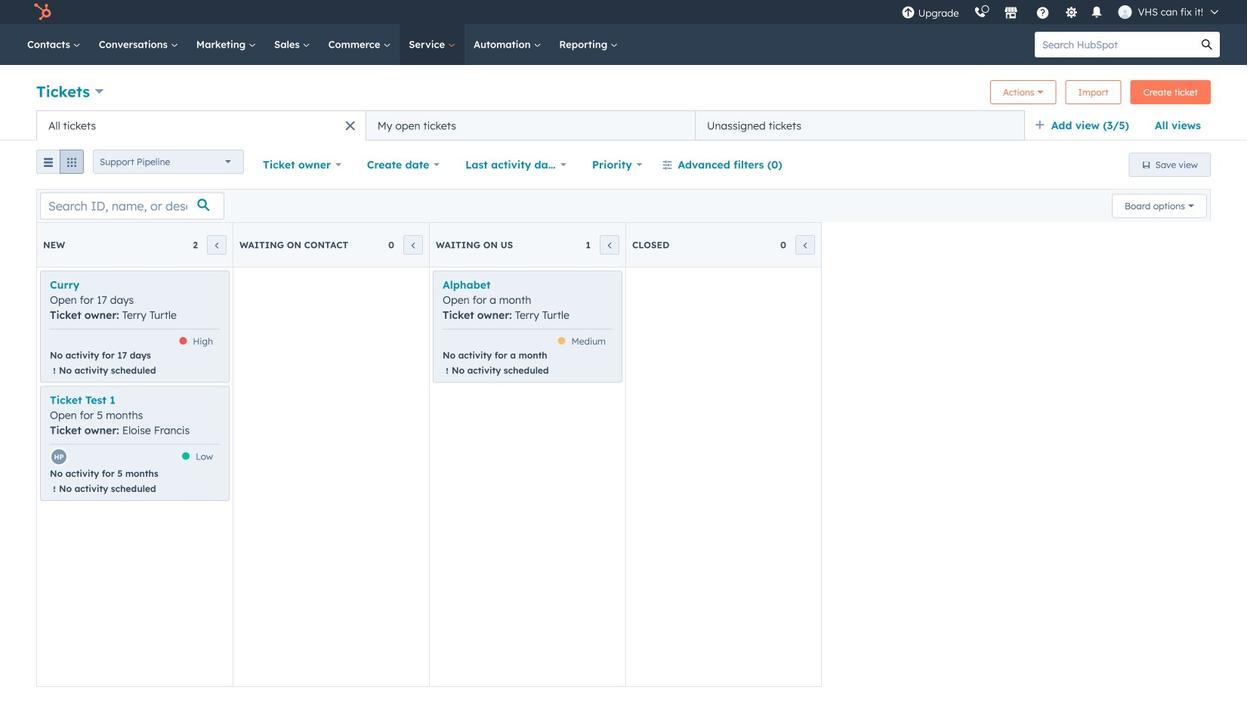 Task type: vqa. For each thing, say whether or not it's contained in the screenshot.
Search ID, name, or description search field
yes



Task type: describe. For each thing, give the bounding box(es) containing it.
marketplaces image
[[1005, 7, 1018, 20]]

Search ID, name, or description search field
[[40, 192, 224, 220]]

terry turtle image
[[1119, 5, 1133, 19]]



Task type: locate. For each thing, give the bounding box(es) containing it.
banner
[[36, 76, 1211, 110]]

Search HubSpot search field
[[1035, 32, 1195, 57]]

menu
[[895, 0, 1230, 24]]

group
[[36, 150, 84, 180]]



